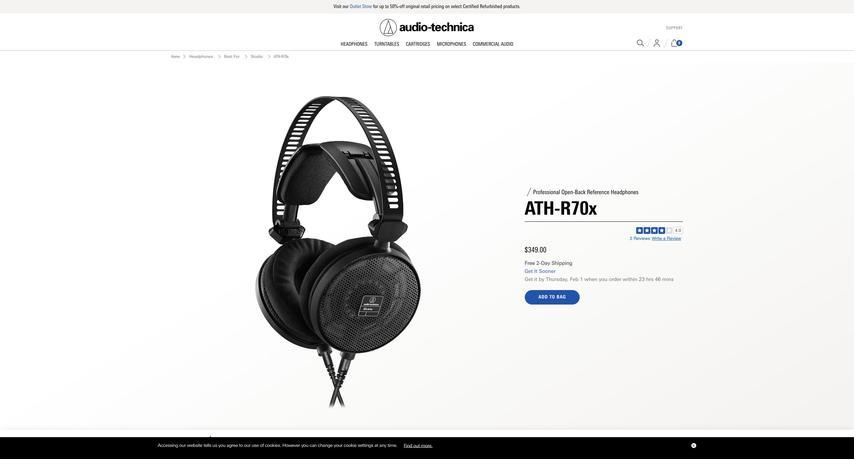 Task type: vqa. For each thing, say whether or not it's contained in the screenshot.
the Headphones within Headphones Link
no



Task type: locate. For each thing, give the bounding box(es) containing it.
cartridges link
[[403, 41, 434, 48]]

2 left write in the bottom right of the page
[[630, 236, 633, 241]]

0 horizontal spatial breadcrumbs image
[[217, 55, 221, 59]]

r70x
[[281, 54, 289, 59], [560, 197, 597, 220], [183, 439, 196, 446]]

store logo image
[[380, 19, 474, 36]]

2 horizontal spatial ath-r70x
[[525, 197, 597, 220]]

0 vertical spatial 2
[[630, 236, 633, 241]]

2 vertical spatial headphones
[[611, 188, 639, 196]]

headphones link left turntables
[[337, 41, 371, 48]]

best for link
[[224, 53, 240, 60]]

support
[[667, 26, 683, 30]]

2 vertical spatial r70x
[[183, 439, 196, 446]]

breadcrumbs image right studio link
[[267, 55, 271, 59]]

ath-r70x down "open-"
[[525, 197, 597, 220]]

off
[[400, 3, 405, 9]]

cookies.
[[265, 443, 281, 448]]

1
[[580, 277, 583, 282]]

r70x left tells
[[183, 439, 196, 446]]

2 horizontal spatial breadcrumbs image
[[267, 55, 271, 59]]

0 vertical spatial to
[[385, 3, 389, 9]]

1 horizontal spatial our
[[244, 443, 251, 448]]

2 get from the top
[[525, 277, 533, 282]]

turntables link
[[371, 41, 403, 48]]

by
[[539, 277, 545, 282]]

2 horizontal spatial ath-
[[525, 197, 560, 220]]

more.
[[421, 443, 433, 448]]

1 horizontal spatial ath-r70x
[[274, 54, 289, 59]]

when
[[585, 277, 598, 282]]

1 vertical spatial reviews
[[330, 440, 347, 446]]

1 vertical spatial r70x
[[560, 197, 597, 220]]

best
[[224, 54, 232, 59]]

you left can
[[301, 443, 309, 448]]

0 horizontal spatial ath-r70x
[[171, 439, 196, 446]]

at
[[375, 443, 378, 448]]

on
[[445, 3, 450, 9]]

1 vertical spatial get
[[525, 277, 533, 282]]

products.
[[504, 3, 521, 9]]

2 horizontal spatial you
[[599, 277, 608, 282]]

free
[[525, 260, 535, 266]]

audio
[[501, 41, 514, 47]]

get
[[525, 268, 533, 274], [525, 277, 533, 282]]

ath- down professional
[[525, 197, 560, 220]]

1 vertical spatial headphones
[[189, 54, 213, 59]]

you left order
[[599, 277, 608, 282]]

breadcrumbs image
[[217, 55, 221, 59], [244, 55, 248, 59], [267, 55, 271, 59]]

sooner
[[539, 268, 556, 274]]

ath-r70x right studio
[[274, 54, 289, 59]]

however
[[282, 443, 300, 448]]

feb
[[570, 277, 579, 282]]

your
[[334, 443, 343, 448]]

best for
[[224, 54, 240, 59]]

back
[[575, 188, 586, 196]]

1 breadcrumbs image from the left
[[217, 55, 221, 59]]

1 vertical spatial ath-r70x
[[525, 197, 597, 220]]

1 horizontal spatial 2
[[630, 236, 633, 241]]

ath r70x image
[[158, 63, 511, 430]]

of
[[260, 443, 264, 448]]

within
[[623, 277, 638, 282]]

2
[[630, 236, 633, 241], [537, 260, 539, 266]]

ath-r70x
[[274, 54, 289, 59], [525, 197, 597, 220], [171, 439, 196, 446]]

original
[[406, 3, 420, 9]]

ath-r70x left tells
[[171, 439, 196, 446]]

1 horizontal spatial breadcrumbs image
[[244, 55, 248, 59]]

basket image
[[671, 39, 678, 47]]

0 horizontal spatial headphones
[[189, 54, 213, 59]]

0 vertical spatial ath-r70x
[[274, 54, 289, 59]]

our left use
[[244, 443, 251, 448]]

0 vertical spatial headphones
[[341, 41, 368, 47]]

our
[[343, 3, 349, 9], [179, 443, 186, 448], [244, 443, 251, 448]]

-
[[539, 260, 541, 266]]

headphones link right breadcrumbs image
[[189, 53, 213, 60]]

gallery
[[246, 440, 263, 446]]

1 vertical spatial 2
[[537, 260, 539, 266]]

studio link
[[251, 53, 263, 60]]

50%-
[[390, 3, 400, 9]]

hrs
[[646, 277, 654, 282]]

2 left day
[[537, 260, 539, 266]]

divider line image
[[647, 39, 651, 47], [664, 39, 668, 47], [525, 188, 533, 196], [201, 436, 215, 450]]

reviews right can
[[330, 440, 347, 446]]

2 horizontal spatial our
[[343, 3, 349, 9]]

None submit
[[525, 290, 580, 305]]

1 vertical spatial to
[[239, 443, 243, 448]]

retail
[[421, 3, 430, 9]]

rated 4.0 out of 5 stars image
[[637, 227, 683, 234]]

free 2 -day shipping get it sooner get it by thursday, feb 1 when you order within 23 hrs 46 mins
[[525, 260, 674, 282]]

2 vertical spatial ath-r70x
[[171, 439, 196, 446]]

reviews left write in the bottom right of the page
[[634, 236, 650, 241]]

0 vertical spatial reviews
[[634, 236, 650, 241]]

our for visit
[[343, 3, 349, 9]]

headphones
[[341, 41, 368, 47], [189, 54, 213, 59], [611, 188, 639, 196]]

0 vertical spatial ath-
[[274, 54, 281, 59]]

2 vertical spatial ath-
[[171, 439, 183, 446]]

breadcrumbs image left best
[[217, 55, 221, 59]]

breadcrumbs image
[[183, 55, 187, 59]]

2 inside free 2 -day shipping get it sooner get it by thursday, feb 1 when you order within 23 hrs 46 mins
[[537, 260, 539, 266]]

2 breadcrumbs image from the left
[[244, 55, 248, 59]]

mins
[[663, 277, 674, 282]]

reviews
[[634, 236, 650, 241], [330, 440, 347, 446]]

0 horizontal spatial reviews
[[330, 440, 347, 446]]

out
[[414, 443, 420, 448]]

our left website
[[179, 443, 186, 448]]

to right up
[[385, 3, 389, 9]]

turntables
[[374, 41, 399, 47]]

headphones right reference
[[611, 188, 639, 196]]

headphones left turntables
[[341, 41, 368, 47]]

23
[[639, 277, 645, 282]]

0 vertical spatial r70x
[[281, 54, 289, 59]]

1 horizontal spatial headphones
[[341, 41, 368, 47]]

ath- right studio
[[274, 54, 281, 59]]

1 vertical spatial ath-
[[525, 197, 560, 220]]

2 horizontal spatial r70x
[[560, 197, 597, 220]]

commercial audio link
[[470, 41, 517, 48]]

0 horizontal spatial our
[[179, 443, 186, 448]]

1 get from the top
[[525, 268, 533, 274]]

breadcrumbs image for studio
[[244, 55, 248, 59]]

you
[[599, 277, 608, 282], [218, 443, 226, 448], [301, 443, 309, 448]]

store
[[362, 3, 372, 9]]

0 vertical spatial get
[[525, 268, 533, 274]]

headphones right breadcrumbs image
[[189, 54, 213, 59]]

to
[[385, 3, 389, 9], [239, 443, 243, 448]]

ath-
[[274, 54, 281, 59], [525, 197, 560, 220], [171, 439, 183, 446]]

review
[[667, 236, 681, 241]]

visit our outlet store for up to 50%-off original retail pricing on select certified refurbished products.
[[334, 3, 521, 9]]

breadcrumbs image right the for
[[244, 55, 248, 59]]

cross image
[[692, 445, 695, 447]]

1 horizontal spatial you
[[301, 443, 309, 448]]

r70x down back
[[560, 197, 597, 220]]

0 horizontal spatial 2
[[537, 260, 539, 266]]

shipping
[[552, 260, 573, 266]]

ath- left website
[[171, 439, 183, 446]]

for
[[234, 54, 240, 59]]

0 vertical spatial headphones link
[[337, 41, 371, 48]]

outlet
[[350, 3, 361, 9]]

to right agree
[[239, 443, 243, 448]]

r70x right studio
[[281, 54, 289, 59]]

headphones link
[[337, 41, 371, 48], [189, 53, 213, 60]]

1 horizontal spatial ath-
[[274, 54, 281, 59]]

1 horizontal spatial r70x
[[281, 54, 289, 59]]

our right the visit
[[343, 3, 349, 9]]

you right us
[[218, 443, 226, 448]]

0 horizontal spatial headphones link
[[189, 53, 213, 60]]

1 horizontal spatial reviews
[[634, 236, 650, 241]]

select
[[451, 3, 462, 9]]



Task type: describe. For each thing, give the bounding box(es) containing it.
cartridges
[[406, 41, 430, 47]]

0 link
[[671, 39, 683, 47]]

order
[[609, 277, 622, 282]]

commercial
[[473, 41, 500, 47]]

specifications
[[293, 440, 324, 446]]

time.
[[388, 443, 398, 448]]

magnifying glass image
[[637, 39, 644, 47]]

find
[[404, 443, 412, 448]]

you inside free 2 -day shipping get it sooner get it by thursday, feb 1 when you order within 23 hrs 46 mins
[[599, 277, 608, 282]]

any
[[379, 443, 387, 448]]

for
[[373, 3, 378, 9]]

1 vertical spatial headphones link
[[189, 53, 213, 60]]

$349.00
[[525, 246, 547, 255]]

4.0
[[675, 228, 681, 233]]

0
[[678, 41, 680, 45]]

0 horizontal spatial ath-
[[171, 439, 183, 446]]

3 breadcrumbs image from the left
[[267, 55, 271, 59]]

accessing
[[158, 443, 178, 448]]

home link
[[171, 53, 180, 60]]

use
[[252, 443, 259, 448]]

website
[[187, 443, 202, 448]]

tells
[[204, 443, 211, 448]]

visit
[[334, 3, 342, 9]]

a
[[663, 236, 666, 241]]

home
[[171, 54, 180, 59]]

0 horizontal spatial r70x
[[183, 439, 196, 446]]

thursday,
[[546, 277, 569, 282]]

find out more. link
[[399, 440, 438, 451]]

0 horizontal spatial you
[[218, 443, 226, 448]]

overview
[[220, 440, 241, 446]]

2 reviews link
[[630, 236, 650, 241]]

us
[[213, 443, 217, 448]]

commercial audio
[[473, 41, 514, 47]]

change
[[318, 443, 333, 448]]

1 horizontal spatial headphones link
[[337, 41, 371, 48]]

microphones link
[[434, 41, 470, 48]]

refurbished
[[480, 3, 502, 9]]

2 reviews write a review
[[630, 236, 681, 241]]

breadcrumbs image for best for
[[217, 55, 221, 59]]

it
[[535, 268, 538, 274]]

certified
[[463, 3, 479, 9]]

it
[[535, 277, 538, 282]]

cookie
[[344, 443, 357, 448]]

accessing our website tells us you agree to our use of cookies. however you can change your cookie settings at any time.
[[158, 443, 399, 448]]

agree
[[227, 443, 238, 448]]

pricing
[[431, 3, 444, 9]]

open-
[[562, 188, 575, 196]]

write a review link
[[652, 236, 681, 241]]

find out more.
[[404, 443, 433, 448]]

outlet store link
[[350, 3, 372, 9]]

features
[[268, 440, 288, 446]]

2 horizontal spatial headphones
[[611, 188, 639, 196]]

up
[[379, 3, 384, 9]]

reference
[[587, 188, 610, 196]]

professional open-back reference headphones
[[533, 188, 639, 196]]

46
[[655, 277, 661, 282]]

microphones
[[437, 41, 466, 47]]

write
[[652, 236, 662, 241]]

settings
[[358, 443, 373, 448]]

our for accessing
[[179, 443, 186, 448]]

can
[[310, 443, 317, 448]]

1 horizontal spatial to
[[385, 3, 389, 9]]

professional
[[533, 188, 560, 196]]

studio
[[251, 54, 263, 59]]

support link
[[667, 26, 683, 30]]

0 horizontal spatial to
[[239, 443, 243, 448]]

get it sooner link
[[525, 268, 556, 274]]

day
[[541, 260, 550, 266]]



